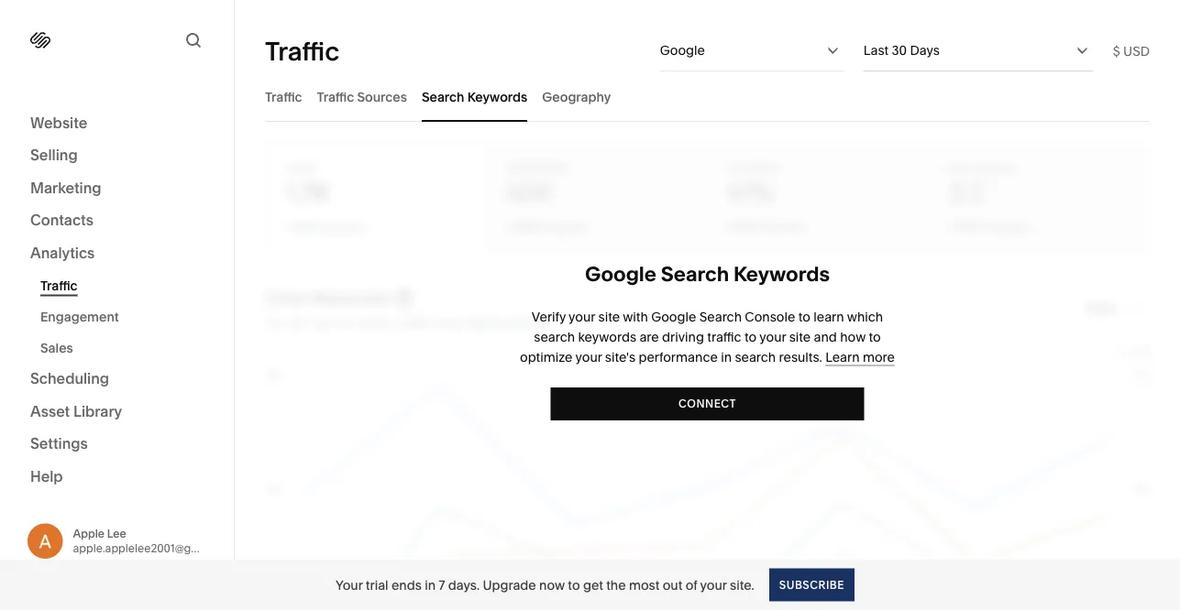 Task type: vqa. For each thing, say whether or not it's contained in the screenshot.
Send
no



Task type: locate. For each thing, give the bounding box(es) containing it.
get
[[583, 578, 603, 594]]

keywords up console at the bottom of page
[[734, 262, 830, 287]]

contacts link
[[30, 211, 204, 232]]

Google field
[[660, 30, 844, 71]]

site up results.
[[790, 330, 811, 345]]

search up verify your site with google search console to learn which search keywords are driving traffic to your site and how to optimize your site's performance in search results.
[[661, 262, 729, 287]]

0 vertical spatial site
[[599, 310, 620, 325]]

marketing link
[[30, 178, 204, 200]]

upgrade
[[483, 578, 536, 594]]

1 vertical spatial google
[[585, 262, 657, 287]]

keywords left geography button
[[468, 89, 528, 105]]

0 vertical spatial in
[[721, 350, 732, 366]]

0 vertical spatial keywords
[[468, 89, 528, 105]]

google
[[660, 43, 705, 58], [585, 262, 657, 287], [651, 310, 697, 325]]

sales link
[[40, 333, 214, 364]]

site up the keywords
[[599, 310, 620, 325]]

1 horizontal spatial search
[[735, 350, 776, 366]]

how
[[841, 330, 866, 345]]

scheduling link
[[30, 369, 204, 391]]

to
[[799, 310, 811, 325], [745, 330, 757, 345], [869, 330, 881, 345], [568, 578, 580, 594]]

console
[[745, 310, 796, 325]]

1 vertical spatial keywords
[[734, 262, 830, 287]]

asset library link
[[30, 402, 204, 423]]

learn more
[[826, 350, 895, 366]]

traffic inside button
[[317, 89, 354, 105]]

traffic sources button
[[317, 72, 407, 122]]

traffic left sources
[[317, 89, 354, 105]]

google inside field
[[660, 43, 705, 58]]

search
[[534, 330, 575, 345], [735, 350, 776, 366]]

search down verify
[[534, 330, 575, 345]]

results.
[[779, 350, 823, 366]]

in left 7
[[425, 578, 436, 594]]

0 horizontal spatial search
[[534, 330, 575, 345]]

google for google search keywords
[[585, 262, 657, 287]]

your
[[569, 310, 596, 325], [760, 330, 786, 345], [576, 350, 602, 366], [701, 578, 727, 594]]

your trial ends in 7 days. upgrade now to get the most out of your site.
[[336, 578, 755, 594]]

1 horizontal spatial site
[[790, 330, 811, 345]]

2 vertical spatial search
[[700, 310, 742, 325]]

1 vertical spatial site
[[790, 330, 811, 345]]

search
[[422, 89, 465, 105], [661, 262, 729, 287], [700, 310, 742, 325]]

traffic down analytics
[[40, 278, 78, 294]]

site
[[599, 310, 620, 325], [790, 330, 811, 345]]

2 vertical spatial google
[[651, 310, 697, 325]]

1 horizontal spatial in
[[721, 350, 732, 366]]

0 horizontal spatial keywords
[[468, 89, 528, 105]]

0 vertical spatial search
[[422, 89, 465, 105]]

traffic sources
[[317, 89, 407, 105]]

subscribe
[[780, 579, 845, 592]]

marketing
[[30, 179, 101, 197]]

search right sources
[[422, 89, 465, 105]]

library
[[73, 403, 122, 421]]

geography
[[542, 89, 611, 105]]

google search keywords
[[585, 262, 830, 287]]

your up the keywords
[[569, 310, 596, 325]]

0 vertical spatial search
[[534, 330, 575, 345]]

traffic
[[265, 35, 340, 67], [265, 89, 302, 105], [317, 89, 354, 105], [40, 278, 78, 294]]

your down console at the bottom of page
[[760, 330, 786, 345]]

asset library
[[30, 403, 122, 421]]

$
[[1113, 43, 1121, 59]]

in
[[721, 350, 732, 366], [425, 578, 436, 594]]

analytics link
[[30, 243, 204, 265]]

out
[[663, 578, 683, 594]]

most
[[629, 578, 660, 594]]

search inside button
[[422, 89, 465, 105]]

search keywords button
[[422, 72, 528, 122]]

30
[[892, 43, 907, 58]]

1 vertical spatial in
[[425, 578, 436, 594]]

search up traffic
[[700, 310, 742, 325]]

last 30 days button
[[864, 30, 1093, 71]]

verify your site with google search console to learn which search keywords are driving traffic to your site and how to optimize your site's performance in search results.
[[520, 310, 884, 366]]

to up more
[[869, 330, 881, 345]]

tab list
[[265, 72, 1150, 122]]

trial
[[366, 578, 389, 594]]

search down traffic
[[735, 350, 776, 366]]

site's
[[605, 350, 636, 366]]

scheduling
[[30, 370, 109, 388]]

1 vertical spatial search
[[735, 350, 776, 366]]

in down traffic
[[721, 350, 732, 366]]

$ usd
[[1113, 43, 1150, 59]]

keywords
[[468, 89, 528, 105], [734, 262, 830, 287]]

your right of
[[701, 578, 727, 594]]

0 vertical spatial google
[[660, 43, 705, 58]]

geography button
[[542, 72, 611, 122]]

0 horizontal spatial in
[[425, 578, 436, 594]]

driving
[[662, 330, 705, 345]]

now
[[539, 578, 565, 594]]

engagement link
[[40, 301, 214, 333]]



Task type: describe. For each thing, give the bounding box(es) containing it.
to left get
[[568, 578, 580, 594]]

contacts
[[30, 211, 93, 229]]

keywords
[[578, 330, 637, 345]]

help
[[30, 468, 63, 486]]

analytics
[[30, 244, 95, 262]]

website
[[30, 114, 87, 132]]

apple lee apple.applelee2001@gmail.com
[[73, 528, 239, 556]]

with
[[623, 310, 648, 325]]

are
[[640, 330, 659, 345]]

traffic left 'traffic sources' button
[[265, 89, 302, 105]]

traffic link
[[40, 270, 214, 301]]

usd
[[1124, 43, 1150, 59]]

days.
[[448, 578, 480, 594]]

sales
[[40, 340, 73, 356]]

to right traffic
[[745, 330, 757, 345]]

to left learn
[[799, 310, 811, 325]]

subscribe button
[[769, 569, 855, 602]]

traffic
[[708, 330, 742, 345]]

last 30 days
[[864, 43, 940, 58]]

which
[[847, 310, 884, 325]]

google inside verify your site with google search console to learn which search keywords are driving traffic to your site and how to optimize your site's performance in search results.
[[651, 310, 697, 325]]

1 vertical spatial search
[[661, 262, 729, 287]]

and
[[814, 330, 837, 345]]

your
[[336, 578, 363, 594]]

asset
[[30, 403, 70, 421]]

traffic up traffic button
[[265, 35, 340, 67]]

google for google
[[660, 43, 705, 58]]

selling link
[[30, 145, 204, 167]]

sources
[[357, 89, 407, 105]]

engagement
[[40, 309, 119, 325]]

7
[[439, 578, 445, 594]]

performance
[[639, 350, 718, 366]]

1 horizontal spatial keywords
[[734, 262, 830, 287]]

your down the keywords
[[576, 350, 602, 366]]

selling
[[30, 146, 78, 164]]

lee
[[107, 528, 126, 541]]

connect
[[679, 398, 737, 411]]

learn
[[814, 310, 845, 325]]

settings
[[30, 435, 88, 453]]

of
[[686, 578, 698, 594]]

learn more link
[[826, 350, 895, 366]]

keywords inside button
[[468, 89, 528, 105]]

traffic button
[[265, 72, 302, 122]]

last
[[864, 43, 889, 58]]

0 horizontal spatial site
[[599, 310, 620, 325]]

search keywords
[[422, 89, 528, 105]]

connect button
[[551, 388, 865, 421]]

verify
[[532, 310, 566, 325]]

apple
[[73, 528, 105, 541]]

the
[[607, 578, 626, 594]]

learn
[[826, 350, 860, 366]]

search inside verify your site with google search console to learn which search keywords are driving traffic to your site and how to optimize your site's performance in search results.
[[700, 310, 742, 325]]

days
[[910, 43, 940, 58]]

ends
[[392, 578, 422, 594]]

tab list containing traffic
[[265, 72, 1150, 122]]

site.
[[730, 578, 755, 594]]

help link
[[30, 467, 63, 487]]

website link
[[30, 113, 204, 134]]

optimize
[[520, 350, 573, 366]]

more
[[863, 350, 895, 366]]

settings link
[[30, 434, 204, 456]]

in inside verify your site with google search console to learn which search keywords are driving traffic to your site and how to optimize your site's performance in search results.
[[721, 350, 732, 366]]

apple.applelee2001@gmail.com
[[73, 542, 239, 556]]



